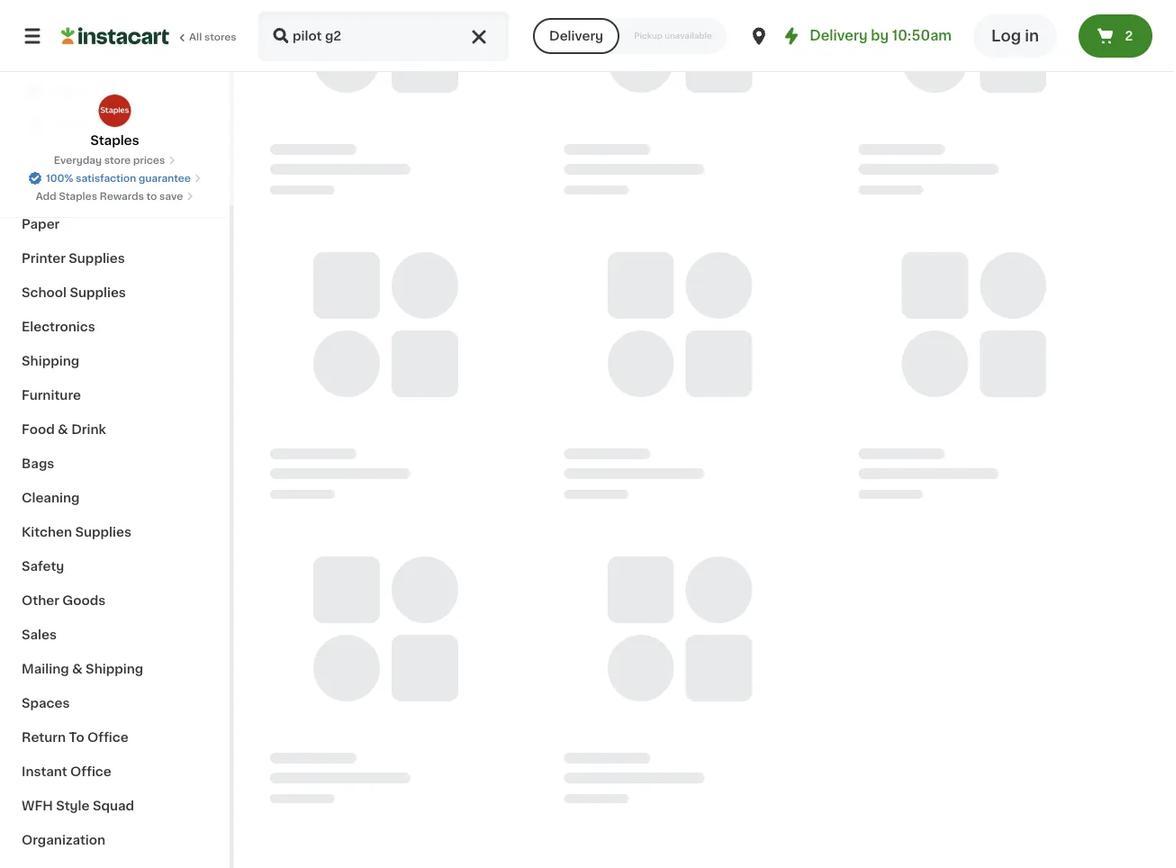 Task type: vqa. For each thing, say whether or not it's contained in the screenshot.
the Shipping inside the the 'Mailing & Shipping' link
yes



Task type: locate. For each thing, give the bounding box(es) containing it.
staples up everyday store prices "link"
[[90, 134, 139, 147]]

supplies inside "link"
[[70, 287, 126, 299]]

to
[[146, 191, 157, 201]]

spaces link
[[11, 687, 219, 721]]

guarantee
[[139, 173, 191, 183]]

log in button
[[974, 14, 1058, 58]]

printer supplies
[[22, 252, 125, 265]]

safety link
[[11, 550, 219, 584]]

mailing & shipping
[[22, 663, 144, 676]]

0 vertical spatial &
[[58, 423, 68, 436]]

lists link
[[11, 108, 219, 144]]

delivery
[[810, 29, 868, 42], [550, 30, 604, 42]]

bags
[[22, 458, 54, 470]]

kitchen supplies
[[22, 526, 132, 539]]

None search field
[[258, 11, 510, 61]]

office right to on the bottom of the page
[[87, 732, 129, 744]]

kitchen supplies link
[[11, 515, 219, 550]]

supplies for printer supplies
[[69, 252, 125, 265]]

0 horizontal spatial &
[[58, 423, 68, 436]]

100% satisfaction guarantee
[[46, 173, 191, 183]]

by
[[872, 29, 889, 42]]

supplies for school supplies
[[70, 287, 126, 299]]

1 vertical spatial shipping
[[86, 663, 144, 676]]

printer
[[22, 252, 66, 265]]

1 horizontal spatial delivery
[[810, 29, 868, 42]]

office supplies link
[[11, 173, 219, 207]]

organization link
[[11, 824, 219, 858]]

delivery for delivery
[[550, 30, 604, 42]]

office supplies
[[22, 184, 122, 196]]

staples down 100%
[[59, 191, 97, 201]]

shipping up 'spaces' link
[[86, 663, 144, 676]]

shipping
[[22, 355, 79, 368], [86, 663, 144, 676]]

office down 100%
[[22, 184, 63, 196]]

return to office
[[22, 732, 129, 744]]

prices
[[133, 155, 165, 165]]

1 vertical spatial &
[[72, 663, 83, 676]]

staples
[[90, 134, 139, 147], [59, 191, 97, 201]]

furniture
[[22, 389, 81, 402]]

supplies down printer supplies link
[[70, 287, 126, 299]]

stores
[[204, 32, 237, 42]]

wfh
[[22, 800, 53, 813]]

wfh style squad
[[22, 800, 134, 813]]

0 vertical spatial office
[[22, 184, 63, 196]]

& right mailing in the left bottom of the page
[[72, 663, 83, 676]]

supplies for office supplies
[[66, 184, 122, 196]]

add
[[36, 191, 56, 201]]

service type group
[[533, 18, 727, 54]]

office
[[22, 184, 63, 196], [87, 732, 129, 744], [70, 766, 111, 779]]

squad
[[93, 800, 134, 813]]

drink
[[71, 423, 106, 436]]

shipping up furniture at the left top of page
[[22, 355, 79, 368]]

delivery inside button
[[550, 30, 604, 42]]

other goods link
[[11, 584, 219, 618]]

delivery button
[[533, 18, 620, 54]]

& for drink
[[58, 423, 68, 436]]

return
[[22, 732, 66, 744]]

& right food
[[58, 423, 68, 436]]

1 vertical spatial office
[[87, 732, 129, 744]]

1 horizontal spatial &
[[72, 663, 83, 676]]

kitchen
[[22, 526, 72, 539]]

supplies
[[66, 184, 122, 196], [69, 252, 125, 265], [70, 287, 126, 299], [75, 526, 132, 539]]

supplies up school supplies "link"
[[69, 252, 125, 265]]

instacart logo image
[[61, 25, 169, 47]]

instant office
[[22, 766, 111, 779]]

2
[[1126, 30, 1134, 42]]

0 vertical spatial shipping
[[22, 355, 79, 368]]

school supplies
[[22, 287, 126, 299]]

electronics link
[[11, 310, 219, 344]]

log
[[992, 28, 1022, 44]]

add staples rewards to save link
[[36, 189, 194, 204]]

100% satisfaction guarantee button
[[28, 168, 202, 186]]

shop link
[[11, 72, 219, 108]]

supplies down satisfaction
[[66, 184, 122, 196]]

1 horizontal spatial shipping
[[86, 663, 144, 676]]

in
[[1026, 28, 1040, 44]]

all stores
[[189, 32, 237, 42]]

all
[[189, 32, 202, 42]]

0 horizontal spatial delivery
[[550, 30, 604, 42]]

&
[[58, 423, 68, 436], [72, 663, 83, 676]]

store
[[104, 155, 131, 165]]

office up wfh style squad
[[70, 766, 111, 779]]

instant office link
[[11, 755, 219, 789]]

everyday store prices link
[[54, 153, 176, 168]]

style
[[56, 800, 90, 813]]

supplies up safety link
[[75, 526, 132, 539]]



Task type: describe. For each thing, give the bounding box(es) containing it.
2 button
[[1079, 14, 1153, 58]]

spaces
[[22, 697, 70, 710]]

supplies for kitchen supplies
[[75, 526, 132, 539]]

2 vertical spatial office
[[70, 766, 111, 779]]

1 vertical spatial staples
[[59, 191, 97, 201]]

paper link
[[11, 207, 219, 241]]

food
[[22, 423, 55, 436]]

Search field
[[260, 13, 508, 59]]

bags link
[[11, 447, 219, 481]]

food & drink link
[[11, 413, 219, 447]]

return to office link
[[11, 721, 219, 755]]

paper
[[22, 218, 60, 231]]

lists
[[50, 120, 81, 132]]

organization
[[22, 834, 106, 847]]

other
[[22, 595, 59, 607]]

cleaning
[[22, 492, 80, 505]]

everyday
[[54, 155, 102, 165]]

shop
[[50, 84, 84, 96]]

mailing
[[22, 663, 69, 676]]

delivery for delivery by 10:50am
[[810, 29, 868, 42]]

school supplies link
[[11, 276, 219, 310]]

0 vertical spatial staples
[[90, 134, 139, 147]]

other goods
[[22, 595, 106, 607]]

staples link
[[90, 94, 139, 150]]

wfh style squad link
[[11, 789, 219, 824]]

everyday store prices
[[54, 155, 165, 165]]

10:50am
[[893, 29, 952, 42]]

delivery by 10:50am
[[810, 29, 952, 42]]

safety
[[22, 560, 64, 573]]

add staples rewards to save
[[36, 191, 183, 201]]

to
[[69, 732, 84, 744]]

log in
[[992, 28, 1040, 44]]

delivery by 10:50am link
[[781, 25, 952, 47]]

sales link
[[11, 618, 219, 652]]

school
[[22, 287, 67, 299]]

rewards
[[100, 191, 144, 201]]

instant
[[22, 766, 67, 779]]

sales
[[22, 629, 57, 642]]

shipping link
[[11, 344, 219, 378]]

staples logo image
[[98, 94, 132, 128]]

save
[[160, 191, 183, 201]]

& for shipping
[[72, 663, 83, 676]]

goods
[[62, 595, 106, 607]]

0 horizontal spatial shipping
[[22, 355, 79, 368]]

cleaning link
[[11, 481, 219, 515]]

furniture link
[[11, 378, 219, 413]]

100%
[[46, 173, 73, 183]]

all stores link
[[61, 11, 238, 61]]

mailing & shipping link
[[11, 652, 219, 687]]

printer supplies link
[[11, 241, 219, 276]]

food & drink
[[22, 423, 106, 436]]

electronics
[[22, 321, 95, 333]]

satisfaction
[[76, 173, 136, 183]]



